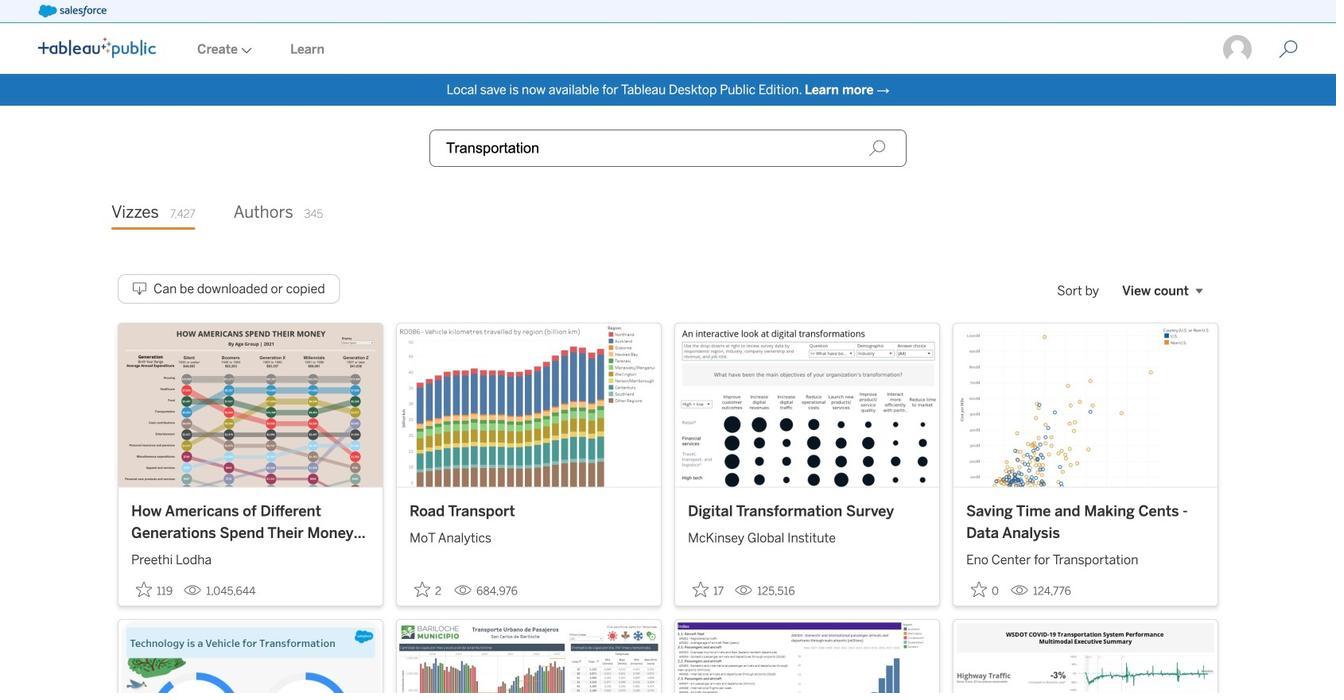Task type: locate. For each thing, give the bounding box(es) containing it.
Search input field
[[430, 130, 907, 167]]

1 horizontal spatial add favorite image
[[414, 582, 430, 598]]

3 add favorite image from the left
[[693, 582, 709, 598]]

tara.schultz image
[[1222, 33, 1254, 65]]

1 add favorite image from the left
[[136, 582, 152, 598]]

salesforce logo image
[[38, 5, 106, 18]]

1 workbook thumbnail image from the left
[[119, 324, 383, 487]]

3 workbook thumbnail image from the left
[[675, 324, 939, 487]]

workbook thumbnail image for second add favorite 'button' from right
[[675, 324, 939, 487]]

3 add favorite button from the left
[[688, 577, 729, 603]]

2 add favorite image from the left
[[414, 582, 430, 598]]

Add Favorite button
[[131, 577, 178, 603], [410, 577, 448, 603], [688, 577, 729, 603], [967, 577, 1005, 603]]

2 horizontal spatial add favorite image
[[693, 582, 709, 598]]

2 workbook thumbnail image from the left
[[397, 324, 661, 487]]

0 horizontal spatial add favorite image
[[136, 582, 152, 598]]

go to search image
[[1260, 40, 1317, 59]]

workbook thumbnail image
[[119, 324, 383, 487], [397, 324, 661, 487], [675, 324, 939, 487], [954, 324, 1218, 487]]

add favorite image
[[136, 582, 152, 598], [414, 582, 430, 598], [693, 582, 709, 598]]

workbook thumbnail image for fourth add favorite 'button'
[[954, 324, 1218, 487]]

4 workbook thumbnail image from the left
[[954, 324, 1218, 487]]

create image
[[238, 47, 252, 54]]



Task type: vqa. For each thing, say whether or not it's contained in the screenshot.
the
no



Task type: describe. For each thing, give the bounding box(es) containing it.
4 add favorite button from the left
[[967, 577, 1005, 603]]

add favorite image for fourth add favorite 'button' from right
[[136, 582, 152, 598]]

add favorite image for second add favorite 'button' from right
[[693, 582, 709, 598]]

2 add favorite button from the left
[[410, 577, 448, 603]]

search image
[[869, 140, 886, 157]]

workbook thumbnail image for fourth add favorite 'button' from right
[[119, 324, 383, 487]]

workbook thumbnail image for 2nd add favorite 'button' from the left
[[397, 324, 661, 487]]

add favorite image for 2nd add favorite 'button' from the left
[[414, 582, 430, 598]]

1 add favorite button from the left
[[131, 577, 178, 603]]

logo image
[[38, 37, 156, 58]]

add favorite image
[[971, 582, 987, 598]]



